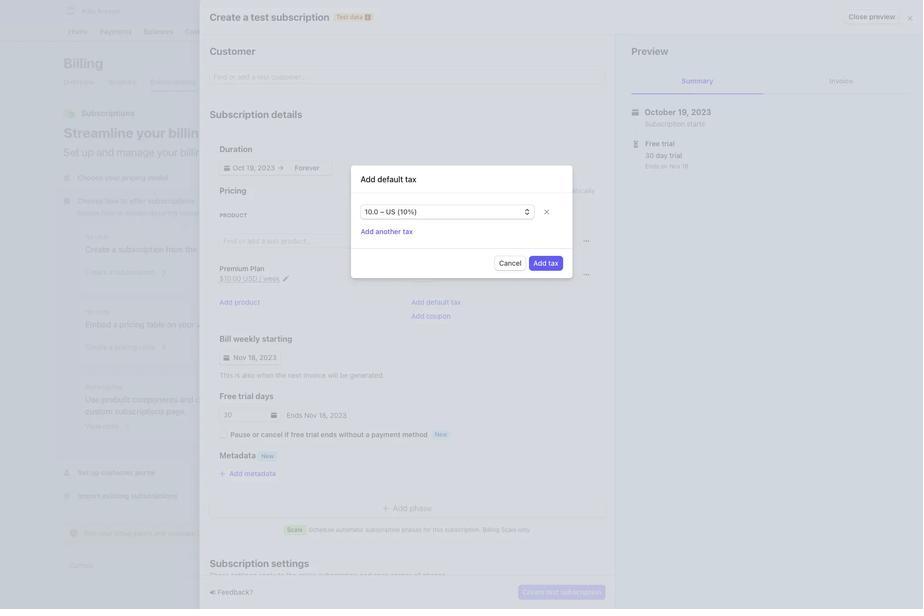 Task type: vqa. For each thing, say whether or not it's contained in the screenshot.
18, within the button
yes



Task type: describe. For each thing, give the bounding box(es) containing it.
2 vertical spatial billing
[[197, 530, 216, 538]]

for
[[423, 527, 431, 534]]

add another tax button
[[361, 227, 413, 237]]

free trial days
[[220, 392, 274, 401]]

your inside no code share a payment link with your customers
[[427, 245, 443, 254]]

collect tax automatically
[[515, 186, 595, 195]]

1 vertical spatial add default tax
[[411, 298, 461, 307]]

add product button
[[220, 298, 260, 308]]

add inside "button"
[[393, 504, 408, 513]]

create test subscription
[[523, 589, 601, 597]]

subscription for subscription settings these settings apply to the entire subscription and span across all phases.
[[210, 558, 269, 570]]

2023 for 19,
[[691, 108, 712, 117]]

–
[[380, 208, 384, 216]]

pause
[[230, 431, 251, 439]]

1 vertical spatial the
[[276, 371, 286, 380]]

scale inside "billing scale 0.8% on recurring payments and one-time invoice payments automate quoting, subscription billing, invoicing, revenue recovery, and revenue recognition."
[[635, 183, 652, 191]]

0 vertical spatial billing
[[168, 125, 207, 141]]

0 vertical spatial add default tax
[[361, 175, 417, 184]]

payments up recovery, on the top right of page
[[774, 196, 805, 204]]

1 horizontal spatial revenue
[[627, 217, 652, 225]]

add another tax
[[361, 228, 413, 236]]

$20.00
[[508, 271, 531, 279]]

test for test data
[[336, 13, 349, 21]]

0 vertical spatial custom
[[195, 396, 223, 405]]

upgrade to scale button
[[613, 233, 678, 247]]

quoting,
[[646, 208, 672, 217]]

and inside some coding use prebuilt components and custom uis to create a custom subscriptions page
[[180, 396, 193, 405]]

revenue inside streamline your billing workflows set up and manage your billing operations to capture more revenue and accept recurring payments globally.
[[339, 146, 377, 159]]

week for $10.00 usd / week
[[263, 274, 280, 283]]

1 vertical spatial billing
[[180, 146, 208, 159]]

with inside offer subscriptions on your website with a checkout integration
[[464, 320, 479, 329]]

create test subscription button
[[519, 586, 605, 600]]

Pause or cancel if free trial ends without a payment method checkbox
[[220, 431, 226, 438]]

details
[[271, 109, 303, 120]]

to down choose how to offer subscriptions 'dropdown button'
[[117, 209, 123, 217]]

set
[[64, 146, 79, 159]]

30
[[645, 151, 654, 160]]

clocks
[[323, 530, 344, 538]]

2 vertical spatial with
[[293, 530, 306, 538]]

how for decide
[[102, 209, 115, 217]]

accept inside streamline your billing workflows set up and manage your billing operations to capture more revenue and accept recurring payments globally.
[[400, 146, 432, 159]]

also
[[242, 371, 255, 380]]

with inside no code share a payment link with your customers
[[409, 245, 425, 254]]

subscriptions
[[81, 109, 135, 118]]

offer inside 0.5% on recurring payments create subscriptions, offer trials or discounts, and effortlessly manage recurring billing.
[[683, 155, 698, 164]]

website inside no code embed a pricing table on your website
[[197, 320, 225, 329]]

code for create
[[95, 233, 109, 241]]

add up add coupon
[[411, 298, 425, 307]]

add metadata button
[[220, 470, 276, 478]]

premium plan
[[220, 265, 264, 273]]

create for create a subscription
[[85, 268, 107, 276]]

summary link
[[632, 68, 764, 94]]

cancel
[[499, 259, 522, 268]]

will
[[328, 371, 338, 380]]

a inside no code embed a pricing table on your website
[[113, 320, 117, 329]]

cancel button
[[495, 257, 526, 271]]

no for share a payment link with your customers
[[331, 233, 339, 241]]

subscription for subscription details
[[210, 109, 269, 120]]

usd for $10.00
[[243, 274, 257, 283]]

payment inside button
[[360, 268, 389, 276]]

coding
[[103, 384, 123, 391]]

default inside button
[[426, 298, 449, 307]]

effortlessly
[[774, 155, 810, 164]]

website inside offer subscriptions on your website with a checkout integration
[[433, 320, 462, 329]]

scale left schedule
[[287, 527, 303, 534]]

automatic
[[336, 527, 364, 534]]

recognition.
[[654, 217, 692, 225]]

a inside button
[[109, 343, 113, 352]]

0 vertical spatial pricing
[[613, 109, 640, 118]]

cancel
[[261, 431, 283, 439]]

summary
[[682, 77, 714, 85]]

add tax
[[534, 259, 559, 268]]

offer
[[331, 320, 350, 329]]

qty
[[411, 212, 423, 219]]

entire
[[298, 572, 317, 580]]

add left product
[[220, 298, 233, 307]]

invoicing,
[[738, 208, 768, 217]]

all
[[414, 572, 421, 580]]

product
[[220, 212, 247, 219]]

to inside some coding use prebuilt components and custom uis to create a custom subscriptions page
[[239, 396, 246, 405]]

table inside no code embed a pricing table on your website
[[147, 320, 165, 329]]

add up 10.0
[[361, 175, 376, 184]]

view docs button
[[79, 416, 131, 434]]

collect
[[515, 186, 538, 195]]

and inside subscription settings these settings apply to the entire subscription and span across all phases.
[[360, 572, 372, 580]]

customer
[[210, 46, 256, 57]]

table inside create a pricing table button
[[139, 343, 155, 352]]

subscription settings these settings apply to the entire subscription and span across all phases.
[[210, 558, 448, 580]]

payment inside no code share a payment link with your customers
[[360, 245, 393, 254]]

10.0
[[365, 208, 378, 216]]

discounts,
[[726, 155, 759, 164]]

to inside streamline your billing workflows set up and manage your billing operations to capture more revenue and accept recurring payments globally.
[[263, 146, 272, 159]]

when
[[257, 371, 274, 380]]

starter
[[645, 130, 667, 138]]

on inside no code embed a pricing table on your website
[[167, 320, 176, 329]]

us
[[386, 208, 396, 216]]

1 vertical spatial accept
[[125, 209, 147, 217]]

manage inside 0.5% on recurring payments create subscriptions, offer trials or discounts, and effortlessly manage recurring billing.
[[812, 155, 837, 164]]

create for create a pricing table
[[85, 343, 107, 352]]

)
[[414, 208, 417, 216]]

invoice inside "billing scale 0.8% on recurring payments and one-time invoice payments automate quoting, subscription billing, invoicing, revenue recovery, and revenue recognition."
[[749, 196, 772, 204]]

coupon
[[426, 312, 451, 320]]

how for choose
[[105, 197, 119, 205]]

use
[[85, 396, 100, 405]]

billing for billing starter
[[623, 130, 643, 138]]

billing scale 0.8% on recurring payments and one-time invoice payments automate quoting, subscription billing, invoicing, revenue recovery, and revenue recognition.
[[613, 183, 826, 225]]

subscription inside 'october 19, 2023 subscription starts'
[[645, 120, 685, 128]]

scale left only.
[[501, 527, 517, 534]]

subscription inside the "no code create a subscription from the dashboard"
[[118, 245, 164, 254]]

add phase
[[393, 504, 432, 513]]

prebuilt
[[102, 396, 130, 405]]

trial right uis
[[238, 392, 254, 401]]

phase
[[410, 504, 432, 513]]

create inside the "no code create a subscription from the dashboard"
[[85, 245, 110, 254]]

$10.00 usd / week
[[220, 274, 280, 283]]

invoice
[[830, 77, 853, 85]]

generated.
[[350, 371, 385, 380]]

from
[[166, 245, 183, 254]]

without
[[339, 431, 364, 439]]

span
[[374, 572, 389, 580]]

code for share
[[340, 233, 355, 241]]

up
[[82, 146, 94, 159]]

1 horizontal spatial nov
[[304, 411, 317, 420]]

trial right day
[[670, 151, 682, 160]]

week for $20.00 usd / week
[[553, 271, 570, 279]]

metadata
[[245, 470, 276, 478]]

subscription details
[[210, 109, 303, 120]]

docs
[[103, 422, 119, 431]]

streamline
[[64, 125, 133, 141]]

/ for $10.00
[[259, 274, 261, 283]]

a inside offer subscriptions on your website with a checkout integration
[[481, 320, 486, 329]]

create inside 0.5% on recurring payments create subscriptions, offer trials or discounts, and effortlessly manage recurring billing.
[[613, 155, 634, 164]]

1 vertical spatial pricing
[[220, 186, 246, 195]]

0.5% on recurring payments create subscriptions, offer trials or discounts, and effortlessly manage recurring billing.
[[613, 143, 837, 172]]

some coding use prebuilt components and custom uis to create a custom subscriptions page
[[85, 384, 278, 416]]

start date field
[[231, 163, 277, 173]]

svg image inside nov 18, 2023 button
[[223, 355, 229, 361]]

the for code
[[185, 245, 197, 254]]

recurring inside "billing scale 0.8% on recurring payments and one-time invoice payments automate quoting, subscription billing, invoicing, revenue recovery, and revenue recognition."
[[641, 196, 670, 204]]

trial right free
[[306, 431, 319, 439]]

ends nov 18, 2023
[[287, 411, 347, 420]]

choose
[[77, 197, 103, 205]]

time for one-
[[734, 196, 748, 204]]

components
[[132, 396, 178, 405]]

this is also when the next invoice will be generated.
[[220, 371, 385, 380]]

svg image down operations
[[224, 165, 230, 171]]

svg image right —
[[584, 238, 590, 244]]

to inside choose how to offer subscriptions 'dropdown button'
[[121, 197, 128, 205]]

recurring inside streamline your billing workflows set up and manage your billing operations to capture more revenue and accept recurring payments globally.
[[434, 146, 477, 159]]

subscriptions,
[[636, 155, 681, 164]]

create for create a payment link
[[331, 268, 353, 276]]

your inside no code embed a pricing table on your website
[[178, 320, 195, 329]]

manage inside streamline your billing workflows set up and manage your billing operations to capture more revenue and accept recurring payments globally.
[[117, 146, 155, 159]]

no code share a payment link with your customers
[[331, 233, 484, 254]]

days
[[255, 392, 274, 401]]

free for free trial 30 day trial ends on nov 18
[[645, 139, 660, 148]]

link inside button
[[390, 268, 402, 276]]

choose how to offer subscriptions
[[77, 197, 194, 205]]

or inside 0.5% on recurring payments create subscriptions, offer trials or discounts, and effortlessly manage recurring billing.
[[717, 155, 724, 164]]

test for test your integrations and simulate billing scenarios through time with test clocks .
[[83, 530, 97, 538]]

1 vertical spatial new
[[261, 453, 274, 460]]

to inside subscription settings these settings apply to the entire subscription and span across all phases.
[[278, 572, 284, 580]]

0 horizontal spatial invoice
[[304, 371, 326, 380]]

create a pricing table
[[85, 343, 155, 352]]

18
[[682, 163, 689, 170]]



Task type: locate. For each thing, give the bounding box(es) containing it.
nov inside free trial 30 day trial ends on nov 18
[[669, 163, 681, 170]]

1 vertical spatial time
[[277, 530, 291, 538]]

code for embed
[[95, 309, 109, 316]]

accept
[[400, 146, 432, 159], [125, 209, 147, 217]]

0 horizontal spatial manage
[[117, 146, 155, 159]]

create a pricing table button
[[79, 337, 168, 355]]

to up "decide how to accept recurring customer orders."
[[121, 197, 128, 205]]

pricing
[[119, 320, 145, 329], [115, 343, 137, 352]]

test left integrations
[[83, 530, 97, 538]]

pricing up create a pricing table button at the left bottom
[[119, 320, 145, 329]]

offer up "decide how to accept recurring customer orders."
[[129, 197, 146, 205]]

no inside no code embed a pricing table on your website
[[85, 309, 93, 316]]

0 horizontal spatial offer
[[129, 197, 146, 205]]

tab list containing summary
[[632, 68, 908, 94]]

subscription
[[271, 11, 330, 23], [674, 208, 713, 217], [118, 245, 164, 254], [115, 268, 155, 276], [366, 527, 400, 534], [319, 572, 358, 580], [561, 589, 601, 597]]

nov 18, 2023 button
[[220, 351, 281, 365]]

feedback? button
[[210, 588, 253, 598]]

0 vertical spatial new
[[435, 431, 447, 439]]

tab list
[[632, 68, 908, 94], [64, 556, 840, 577]]

with
[[409, 245, 425, 254], [464, 320, 479, 329], [293, 530, 306, 538]]

0 vertical spatial payment
[[360, 245, 393, 254]]

table down no code embed a pricing table on your website
[[139, 343, 155, 352]]

metadata
[[220, 452, 256, 460]]

ends down 30
[[645, 163, 659, 170]]

usd for $20.00
[[533, 271, 547, 279]]

with down qty
[[409, 245, 425, 254]]

ends
[[321, 431, 337, 439]]

time for through
[[277, 530, 291, 538]]

2 horizontal spatial 2023
[[691, 108, 712, 117]]

/ inside $10.00 usd / week button
[[259, 274, 261, 283]]

custom
[[195, 396, 223, 405], [85, 408, 113, 416]]

be
[[340, 371, 348, 380]]

payments up recognition.
[[672, 196, 703, 204]]

2 vertical spatial test
[[546, 589, 559, 597]]

time inside "billing scale 0.8% on recurring payments and one-time invoice payments automate quoting, subscription billing, invoicing, revenue recovery, and revenue recognition."
[[734, 196, 748, 204]]

to right uis
[[239, 396, 246, 405]]

billing for billing
[[64, 55, 103, 71]]

tax
[[405, 175, 417, 184], [540, 186, 550, 195], [403, 228, 413, 236], [549, 259, 559, 268], [451, 298, 461, 307]]

18, up ends
[[319, 411, 328, 420]]

or right trials
[[717, 155, 724, 164]]

subscription inside subscription settings these settings apply to the entire subscription and span across all phases.
[[210, 558, 269, 570]]

code
[[95, 233, 109, 241], [340, 233, 355, 241], [95, 309, 109, 316]]

one-
[[719, 196, 734, 204]]

on inside free trial 30 day trial ends on nov 18
[[661, 163, 668, 170]]

usd
[[533, 271, 547, 279], [243, 274, 257, 283]]

0 horizontal spatial test
[[251, 11, 269, 23]]

add down metadata
[[229, 470, 243, 478]]

0.5%
[[613, 143, 629, 151]]

invoice up invoicing,
[[749, 196, 772, 204]]

create a subscription button
[[79, 262, 168, 279]]

subscriptions inside offer subscriptions on your website with a checkout integration
[[352, 320, 402, 329]]

test left data
[[336, 13, 349, 21]]

2023 up the when
[[259, 354, 277, 362]]

custom down use in the left bottom of the page
[[85, 408, 113, 416]]

18, up also
[[248, 354, 258, 362]]

no for create a subscription from the dashboard
[[85, 233, 93, 241]]

add default tax button
[[411, 298, 461, 308]]

test your integrations and simulate billing scenarios through time with test clocks .
[[83, 530, 346, 538]]

1 horizontal spatial or
[[717, 155, 724, 164]]

0 vertical spatial ends
[[645, 163, 659, 170]]

0 horizontal spatial 18,
[[248, 354, 258, 362]]

integration
[[331, 332, 371, 341]]

simulate
[[168, 530, 195, 538]]

no inside no code share a payment link with your customers
[[331, 233, 339, 241]]

pricing down no code embed a pricing table on your website
[[115, 343, 137, 352]]

scale inside "button"
[[656, 235, 674, 244]]

code up embed
[[95, 309, 109, 316]]

1 horizontal spatial free
[[645, 139, 660, 148]]

0 vertical spatial test
[[251, 11, 269, 23]]

subscription up these at the bottom left of the page
[[210, 558, 269, 570]]

create for create a test subscription
[[210, 11, 241, 23]]

offer subscriptions on your website with a checkout integration
[[331, 320, 523, 341]]

2 vertical spatial payment
[[371, 431, 401, 439]]

how
[[105, 197, 119, 205], [102, 209, 115, 217]]

phases
[[402, 527, 422, 534]]

0 vertical spatial link
[[394, 245, 407, 254]]

website
[[197, 320, 225, 329], [433, 320, 462, 329]]

october 19, 2023 subscription starts
[[645, 108, 712, 128]]

nov left 18
[[669, 163, 681, 170]]

1 vertical spatial subscriptions
[[352, 320, 402, 329]]

invoice left the will
[[304, 371, 326, 380]]

0 vertical spatial table
[[147, 320, 165, 329]]

0 vertical spatial default
[[378, 175, 403, 184]]

how inside 'dropdown button'
[[105, 197, 119, 205]]

time right through
[[277, 530, 291, 538]]

0 horizontal spatial week
[[263, 274, 280, 283]]

1 vertical spatial with
[[464, 320, 479, 329]]

1 horizontal spatial usd
[[533, 271, 547, 279]]

the right from
[[185, 245, 197, 254]]

ends inside free trial 30 day trial ends on nov 18
[[645, 163, 659, 170]]

to up start date field
[[263, 146, 272, 159]]

the left entire
[[286, 572, 297, 580]]

/ down plan on the left top of the page
[[259, 274, 261, 283]]

scale down billing.
[[635, 183, 652, 191]]

no up share
[[331, 233, 339, 241]]

0 vertical spatial invoice
[[749, 196, 772, 204]]

1 horizontal spatial manage
[[812, 155, 837, 164]]

1 vertical spatial link
[[390, 268, 402, 276]]

0 vertical spatial tab list
[[632, 68, 908, 94]]

pricing up "orders."
[[220, 186, 246, 195]]

2 vertical spatial the
[[286, 572, 297, 580]]

checkout
[[488, 320, 523, 329]]

2023 for 18,
[[259, 354, 277, 362]]

0 vertical spatial test
[[336, 13, 349, 21]]

add left phase
[[393, 504, 408, 513]]

free trial 30 day trial ends on nov 18
[[645, 139, 689, 170]]

create a subscription
[[85, 268, 155, 276]]

pricing up billing starter
[[613, 109, 640, 118]]

subscription inside subscription settings these settings apply to the entire subscription and span across all phases.
[[319, 572, 358, 580]]

trial up day
[[662, 139, 675, 148]]

1 horizontal spatial offer
[[683, 155, 698, 164]]

0 vertical spatial offer
[[683, 155, 698, 164]]

1 vertical spatial nov
[[233, 354, 246, 362]]

add default tax up us
[[361, 175, 417, 184]]

billing inside "billing scale 0.8% on recurring payments and one-time invoice payments automate quoting, subscription billing, invoicing, revenue recovery, and revenue recognition."
[[613, 183, 633, 191]]

pause or cancel if free trial ends without a payment method
[[230, 431, 428, 439]]

subscription inside 'create test subscription' button
[[561, 589, 601, 597]]

new up the metadata
[[261, 453, 274, 460]]

0 horizontal spatial or
[[252, 431, 259, 439]]

billing starter
[[623, 130, 667, 138]]

a inside some coding use prebuilt components and custom uis to create a custom subscriptions page
[[274, 396, 278, 405]]

0 vertical spatial time
[[734, 196, 748, 204]]

1 vertical spatial free
[[220, 392, 236, 401]]

revenue right the more
[[339, 146, 377, 159]]

billing
[[64, 55, 103, 71], [623, 130, 643, 138], [613, 183, 633, 191], [483, 527, 500, 534]]

on
[[631, 143, 639, 151], [661, 163, 668, 170], [631, 196, 639, 204], [167, 320, 176, 329], [404, 320, 413, 329]]

with left checkout
[[464, 320, 479, 329]]

no inside the "no code create a subscription from the dashboard"
[[85, 233, 93, 241]]

default up us
[[378, 175, 403, 184]]

0 horizontal spatial revenue
[[339, 146, 377, 159]]

1 horizontal spatial accept
[[400, 146, 432, 159]]

on inside offer subscriptions on your website with a checkout integration
[[404, 320, 413, 329]]

nov up is
[[233, 354, 246, 362]]

bill
[[220, 335, 231, 344]]

subscription up workflows
[[210, 109, 269, 120]]

subscription inside "billing scale 0.8% on recurring payments and one-time invoice payments automate quoting, subscription billing, invoicing, revenue recovery, and revenue recognition."
[[674, 208, 713, 217]]

usd inside $10.00 usd / week button
[[243, 274, 257, 283]]

to right apply
[[278, 572, 284, 580]]

a inside no code share a payment link with your customers
[[354, 245, 358, 254]]

1 vertical spatial tab list
[[64, 556, 840, 577]]

subscription down october
[[645, 120, 685, 128]]

payments up 18
[[672, 143, 703, 151]]

0 vertical spatial or
[[717, 155, 724, 164]]

more
[[313, 146, 337, 159]]

2023 inside button
[[259, 354, 277, 362]]

1 vertical spatial settings
[[231, 572, 257, 580]]

the inside subscription settings these settings apply to the entire subscription and span across all phases.
[[286, 572, 297, 580]]

1 vertical spatial custom
[[85, 408, 113, 416]]

no code create a subscription from the dashboard
[[85, 233, 239, 254]]

0 vertical spatial settings
[[271, 558, 309, 570]]

1 horizontal spatial custom
[[195, 396, 223, 405]]

1 vertical spatial 18,
[[319, 411, 328, 420]]

choose how to offer subscriptions button
[[64, 196, 196, 206]]

nov up 'pause or cancel if free trial ends without a payment method' at the bottom
[[304, 411, 317, 420]]

pricing inside button
[[115, 343, 137, 352]]

billing for billing scale 0.8% on recurring payments and one-time invoice payments automate quoting, subscription billing, invoicing, revenue recovery, and revenue recognition.
[[613, 183, 633, 191]]

subscriptions up "decide how to accept recurring customer orders."
[[148, 197, 194, 205]]

—
[[564, 237, 570, 245]]

and inside 0.5% on recurring payments create subscriptions, offer trials or discounts, and effortlessly manage recurring billing.
[[761, 155, 773, 164]]

capture
[[274, 146, 310, 159]]

code down decide
[[95, 233, 109, 241]]

/ for $20.00
[[549, 271, 551, 279]]

0 horizontal spatial 2023
[[259, 354, 277, 362]]

how right decide
[[102, 209, 115, 217]]

data
[[350, 13, 363, 21]]

schedule
[[308, 527, 334, 534]]

nov inside button
[[233, 354, 246, 362]]

1 horizontal spatial test
[[308, 530, 321, 538]]

svg image up this
[[223, 355, 229, 361]]

revenue left recovery, on the top right of page
[[770, 208, 795, 217]]

billing.
[[644, 164, 665, 172]]

no code embed a pricing table on your website
[[85, 309, 225, 329]]

is
[[235, 371, 240, 380]]

orders.
[[212, 209, 234, 217]]

1 horizontal spatial ends
[[645, 163, 659, 170]]

$20.00 usd / week
[[508, 271, 570, 279]]

free inside free trial 30 day trial ends on nov 18
[[645, 139, 660, 148]]

create a test subscription
[[210, 11, 330, 23]]

week
[[553, 271, 570, 279], [263, 274, 280, 283]]

2 horizontal spatial nov
[[669, 163, 681, 170]]

subscriptions inside some coding use prebuilt components and custom uis to create a custom subscriptions page
[[115, 408, 164, 416]]

add down 10.0
[[361, 228, 374, 236]]

offer inside 'dropdown button'
[[129, 197, 146, 205]]

manage right effortlessly on the right of the page
[[812, 155, 837, 164]]

1 horizontal spatial with
[[409, 245, 425, 254]]

create inside button
[[85, 343, 107, 352]]

1 vertical spatial payment
[[360, 268, 389, 276]]

link down no code share a payment link with your customers
[[390, 268, 402, 276]]

0 horizontal spatial free
[[220, 392, 236, 401]]

free down starter
[[645, 139, 660, 148]]

1 website from the left
[[197, 320, 225, 329]]

recurring
[[641, 143, 670, 151], [434, 146, 477, 159], [613, 164, 642, 172], [641, 196, 670, 204], [149, 209, 178, 217]]

pricing inside no code embed a pricing table on your website
[[119, 320, 145, 329]]

1 horizontal spatial week
[[553, 271, 570, 279]]

add default tax up "coupon" at left
[[411, 298, 461, 307]]

weekly
[[233, 335, 260, 344]]

code inside no code share a payment link with your customers
[[340, 233, 355, 241]]

test inside 'create test subscription' button
[[546, 589, 559, 597]]

a
[[243, 11, 249, 23], [112, 245, 116, 254], [354, 245, 358, 254], [109, 268, 113, 276], [354, 268, 358, 276], [113, 320, 117, 329], [481, 320, 486, 329], [109, 343, 113, 352], [274, 396, 278, 405], [366, 431, 370, 439]]

1 vertical spatial table
[[139, 343, 155, 352]]

settings up feedback?
[[231, 572, 257, 580]]

payments left globally. on the top of the page
[[479, 146, 525, 159]]

18,
[[248, 354, 258, 362], [319, 411, 328, 420]]

0 vertical spatial pricing
[[119, 320, 145, 329]]

free for free trial days
[[220, 392, 236, 401]]

week inside button
[[263, 274, 280, 283]]

svg image
[[584, 272, 590, 278]]

subscription inside create a subscription button
[[115, 268, 155, 276]]

or right pause at the bottom of the page
[[252, 431, 259, 439]]

1 vertical spatial test
[[83, 530, 97, 538]]

create a payment link button
[[325, 262, 414, 279]]

link
[[394, 245, 407, 254], [390, 268, 402, 276]]

0 vertical spatial 2023
[[691, 108, 712, 117]]

1 vertical spatial invoice
[[304, 371, 326, 380]]

your
[[136, 125, 165, 141], [157, 146, 178, 159], [427, 245, 443, 254], [178, 320, 195, 329], [415, 320, 431, 329], [99, 530, 113, 538]]

10%
[[400, 208, 414, 216]]

dashboard
[[199, 245, 239, 254]]

2023 up 'pause or cancel if free trial ends without a payment method' at the bottom
[[330, 411, 347, 420]]

link down another
[[394, 245, 407, 254]]

1 vertical spatial ends
[[287, 411, 303, 420]]

free down this
[[220, 392, 236, 401]]

these
[[210, 572, 229, 580]]

0 horizontal spatial usd
[[243, 274, 257, 283]]

with left schedule
[[293, 530, 306, 538]]

subscriptions inside 'dropdown button'
[[148, 197, 194, 205]]

1 horizontal spatial settings
[[271, 558, 309, 570]]

0 vertical spatial how
[[105, 197, 119, 205]]

scenarios
[[218, 530, 248, 538]]

manage down streamline
[[117, 146, 155, 159]]

your inside offer subscriptions on your website with a checkout integration
[[415, 320, 431, 329]]

18, inside button
[[248, 354, 258, 362]]

0 vertical spatial with
[[409, 245, 425, 254]]

no down decide
[[85, 233, 93, 241]]

0 horizontal spatial settings
[[231, 572, 257, 580]]

view docs
[[85, 422, 119, 431]]

table up create a pricing table button at the left bottom
[[147, 320, 165, 329]]

usd down add tax
[[533, 271, 547, 279]]

2 vertical spatial 2023
[[330, 411, 347, 420]]

0 horizontal spatial default
[[378, 175, 403, 184]]

code inside no code embed a pricing table on your website
[[95, 309, 109, 316]]

add default tax
[[361, 175, 417, 184], [411, 298, 461, 307]]

1 horizontal spatial pricing
[[613, 109, 640, 118]]

add coupon button
[[411, 312, 451, 321]]

2 horizontal spatial test
[[546, 589, 559, 597]]

0 vertical spatial subscriptions
[[148, 197, 194, 205]]

1 horizontal spatial test
[[336, 13, 349, 21]]

subscriptions down components
[[115, 408, 164, 416]]

2023 inside 'october 19, 2023 subscription starts'
[[691, 108, 712, 117]]

share
[[331, 245, 352, 254]]

2023 up starts
[[691, 108, 712, 117]]

to inside upgrade to scale "button"
[[647, 235, 654, 244]]

2 vertical spatial nov
[[304, 411, 317, 420]]

code up share
[[340, 233, 355, 241]]

svg image
[[224, 165, 230, 171], [584, 238, 590, 244], [223, 355, 229, 361], [383, 506, 389, 512]]

0 horizontal spatial new
[[261, 453, 274, 460]]

0 vertical spatial free
[[645, 139, 660, 148]]

customer
[[180, 209, 210, 217]]

0 horizontal spatial website
[[197, 320, 225, 329]]

no for embed a pricing table on your website
[[85, 309, 93, 316]]

2 horizontal spatial revenue
[[770, 208, 795, 217]]

across
[[391, 572, 412, 580]]

a inside the "no code create a subscription from the dashboard"
[[112, 245, 116, 254]]

custom left uis
[[195, 396, 223, 405]]

automatically
[[552, 186, 595, 195]]

0 horizontal spatial pricing
[[220, 186, 246, 195]]

0 horizontal spatial time
[[277, 530, 291, 538]]

1 horizontal spatial new
[[435, 431, 447, 439]]

billing
[[168, 125, 207, 141], [180, 146, 208, 159], [197, 530, 216, 538]]

and
[[96, 146, 114, 159], [379, 146, 397, 159], [761, 155, 773, 164], [705, 196, 717, 204], [613, 217, 625, 225], [180, 396, 193, 405], [154, 530, 166, 538], [360, 572, 372, 580]]

scale down recognition.
[[656, 235, 674, 244]]

$10.00
[[220, 274, 241, 283]]

add up $20.00 usd / week in the top right of the page
[[534, 259, 547, 268]]

on inside "billing scale 0.8% on recurring payments and one-time invoice payments automate quoting, subscription billing, invoicing, revenue recovery, and revenue recognition."
[[631, 196, 639, 204]]

this
[[433, 527, 443, 534]]

offer left trials
[[683, 155, 698, 164]]

2 website from the left
[[433, 320, 462, 329]]

payments inside 0.5% on recurring payments create subscriptions, offer trials or discounts, and effortlessly manage recurring billing.
[[672, 143, 703, 151]]

how right "choose"
[[105, 197, 119, 205]]

no up embed
[[85, 309, 93, 316]]

ends up free
[[287, 411, 303, 420]]

1 horizontal spatial /
[[549, 271, 551, 279]]

to
[[263, 146, 272, 159], [121, 197, 128, 205], [117, 209, 123, 217], [647, 235, 654, 244], [239, 396, 246, 405], [278, 572, 284, 580]]

1 horizontal spatial default
[[426, 298, 449, 307]]

bill weekly starting
[[220, 335, 292, 344]]

to right upgrade
[[647, 235, 654, 244]]

revenue up the upgrade to scale
[[627, 217, 652, 225]]

the inside the "no code create a subscription from the dashboard"
[[185, 245, 197, 254]]

svg image left add phase at the bottom left of page
[[383, 506, 389, 512]]

/ down add tax
[[549, 271, 551, 279]]

week down add tax
[[553, 271, 570, 279]]

decide how to accept recurring customer orders.
[[77, 209, 234, 217]]

usd down plan on the left top of the page
[[243, 274, 257, 283]]

0 horizontal spatial nov
[[233, 354, 246, 362]]

link inside no code share a payment link with your customers
[[394, 245, 407, 254]]

on inside 0.5% on recurring payments create subscriptions, offer trials or discounts, and effortlessly manage recurring billing.
[[631, 143, 639, 151]]

0 horizontal spatial custom
[[85, 408, 113, 416]]

new right method
[[435, 431, 447, 439]]

end date field
[[284, 163, 330, 173]]

0 horizontal spatial with
[[293, 530, 306, 538]]

no
[[85, 233, 93, 241], [331, 233, 339, 241], [85, 309, 93, 316]]

subscriptions up integration
[[352, 320, 402, 329]]

code inside the "no code create a subscription from the dashboard"
[[95, 233, 109, 241]]

the left next in the bottom left of the page
[[276, 371, 286, 380]]

week down plan on the left top of the page
[[263, 274, 280, 283]]

1 vertical spatial test
[[308, 530, 321, 538]]

schedule automatic subscription phases for this subscription. billing scale only.
[[308, 527, 531, 534]]

trial
[[662, 139, 675, 148], [670, 151, 682, 160], [238, 392, 254, 401], [306, 431, 319, 439]]

10.0 – us ( 10% )
[[365, 208, 417, 216]]

integrations
[[115, 530, 153, 538]]

time up invoicing,
[[734, 196, 748, 204]]

1 horizontal spatial invoice
[[749, 196, 772, 204]]

create for create test subscription
[[523, 589, 544, 597]]

decide
[[77, 209, 100, 217]]

1 vertical spatial or
[[252, 431, 259, 439]]

svg image inside add phase "button"
[[383, 506, 389, 512]]

1 vertical spatial 2023
[[259, 354, 277, 362]]

0 vertical spatial accept
[[400, 146, 432, 159]]

2 vertical spatial subscriptions
[[115, 408, 164, 416]]

plan
[[250, 265, 264, 273]]

add left "coupon" at left
[[411, 312, 425, 320]]

1 horizontal spatial 2023
[[330, 411, 347, 420]]

1 horizontal spatial time
[[734, 196, 748, 204]]

day
[[656, 151, 668, 160]]

operations
[[210, 146, 260, 159]]

settings up entire
[[271, 558, 309, 570]]

subscription
[[210, 109, 269, 120], [645, 120, 685, 128], [210, 558, 269, 570]]

$10.00 usd / week button
[[220, 274, 289, 284]]

(
[[397, 208, 400, 216]]

the for settings
[[286, 572, 297, 580]]

payments inside streamline your billing workflows set up and manage your billing operations to capture more revenue and accept recurring payments globally.
[[479, 146, 525, 159]]

default up "coupon" at left
[[426, 298, 449, 307]]



